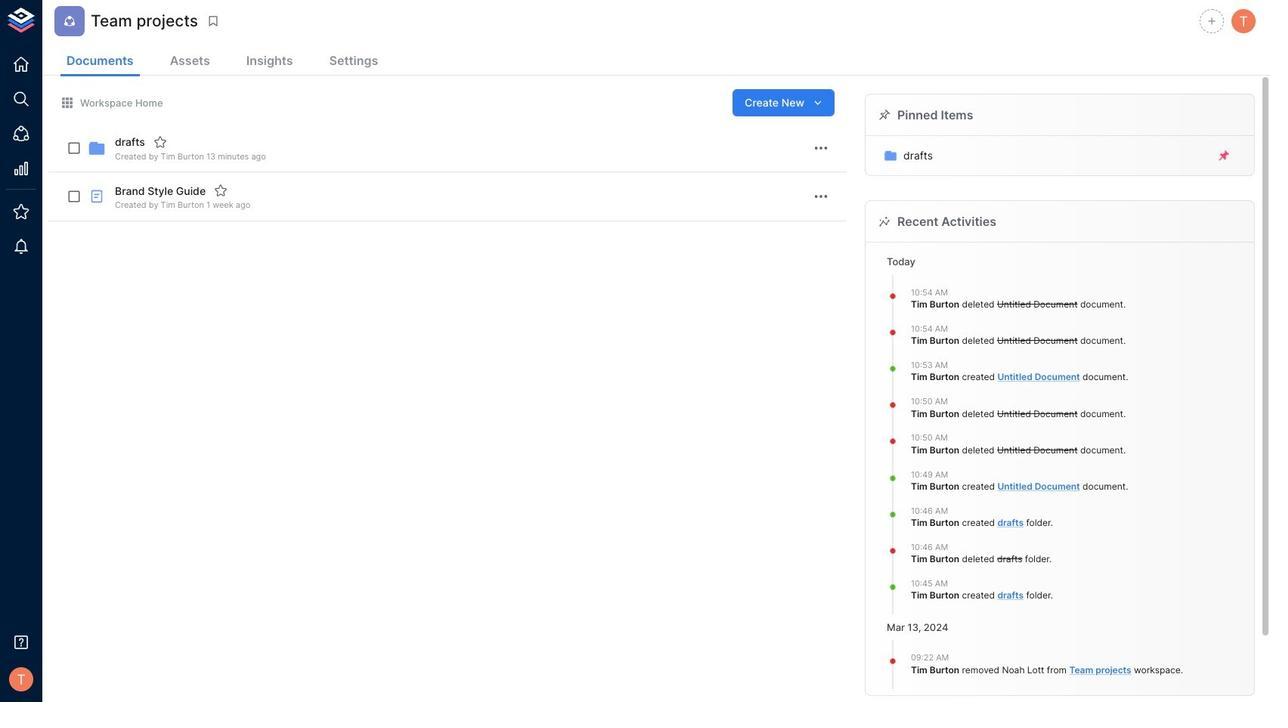 Task type: vqa. For each thing, say whether or not it's contained in the screenshot.
Remove Bookmark image
no



Task type: describe. For each thing, give the bounding box(es) containing it.
unpin image
[[1217, 149, 1231, 163]]

bookmark image
[[206, 14, 220, 28]]



Task type: locate. For each thing, give the bounding box(es) containing it.
0 vertical spatial favorite image
[[153, 135, 167, 149]]

0 horizontal spatial favorite image
[[153, 135, 167, 149]]

1 vertical spatial favorite image
[[214, 184, 228, 198]]

1 horizontal spatial favorite image
[[214, 184, 228, 198]]

favorite image
[[153, 135, 167, 149], [214, 184, 228, 198]]



